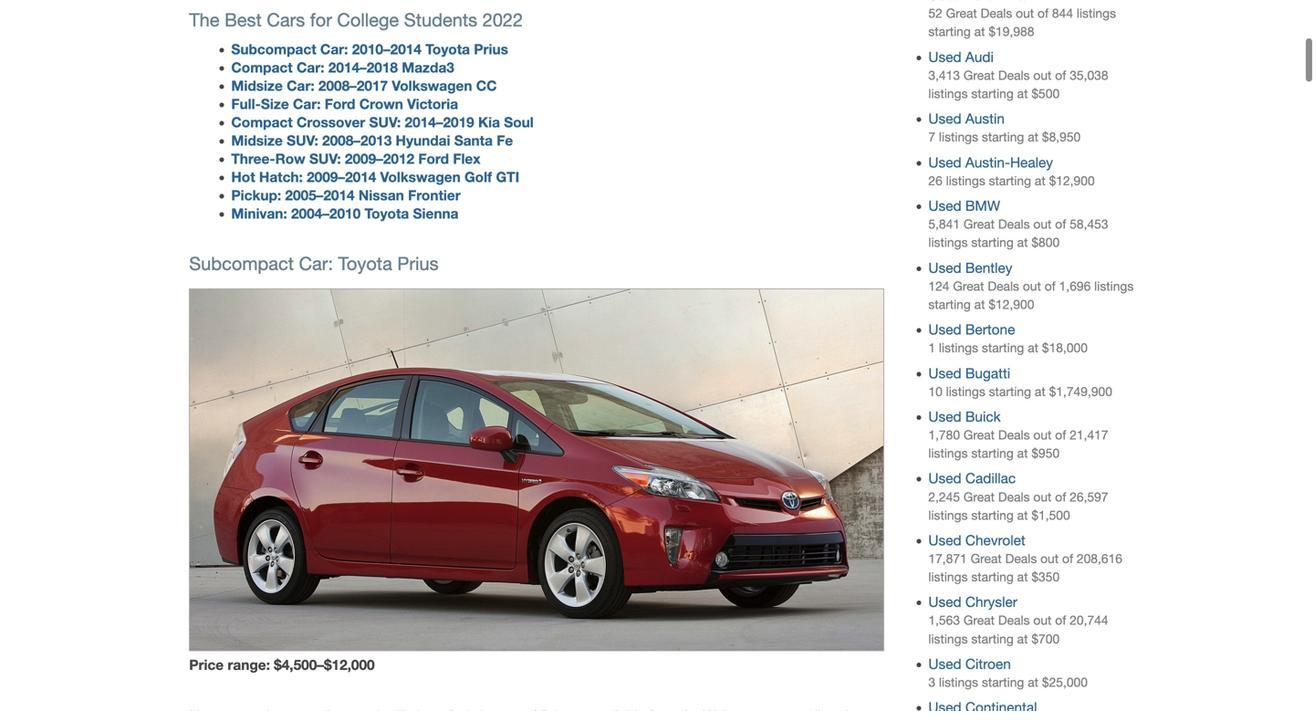 Task type: locate. For each thing, give the bounding box(es) containing it.
listings down "3,413"
[[929, 86, 968, 101]]

2004–2010
[[291, 205, 361, 222]]

deals inside "124 great deals out of 1,696 listings starting at"
[[988, 279, 1020, 293]]

of for used chevrolet
[[1063, 551, 1074, 566]]

listings inside 52 great deals out of 844 listings starting at
[[1077, 6, 1116, 21]]

starting down citroen
[[982, 675, 1025, 690]]

out inside 5,841 great deals out of 58,453 listings starting at
[[1034, 217, 1052, 231]]

deals for used bentley
[[988, 279, 1020, 293]]

deals down $19,988
[[999, 68, 1030, 83]]

used bentley
[[929, 260, 1013, 276]]

out up $700
[[1034, 613, 1052, 628]]

used up 3
[[929, 656, 962, 672]]

0 vertical spatial subcompact
[[231, 40, 316, 57]]

$1,500
[[1032, 508, 1071, 522]]

listings right "1,696"
[[1095, 279, 1134, 293]]

used up 1,780
[[929, 409, 962, 425]]

1 horizontal spatial ford
[[418, 150, 449, 167]]

0 vertical spatial $12,900
[[1049, 173, 1095, 188]]

9 used from the top
[[929, 470, 962, 487]]

1,780 great deals out of 21,417 listings starting at
[[929, 428, 1109, 461]]

starting down the used austin-healey link
[[989, 173, 1032, 188]]

row
[[275, 150, 305, 167]]

deals inside 3,413 great deals out of 35,038 listings starting at
[[999, 68, 1030, 83]]

used up "7"
[[929, 111, 962, 127]]

3,413 great deals out of 35,038 listings starting at
[[929, 68, 1109, 101]]

mazda3
[[402, 59, 454, 76]]

used up 5,841
[[929, 198, 962, 214]]

great inside "124 great deals out of 1,696 listings starting at"
[[953, 279, 984, 293]]

used chevrolet
[[929, 532, 1026, 549]]

1 vertical spatial prius
[[397, 253, 439, 274]]

austin-
[[966, 154, 1010, 171]]

11 used from the top
[[929, 594, 962, 610]]

used bertone 1 listings starting at $18,000
[[929, 321, 1088, 355]]

citroen
[[966, 656, 1011, 672]]

volkswagen up victoria in the left top of the page
[[392, 77, 472, 94]]

deals for used chrysler
[[999, 613, 1030, 628]]

10
[[929, 384, 943, 399]]

used up 1,563
[[929, 594, 962, 610]]

listings
[[1077, 6, 1116, 21], [929, 86, 968, 101], [939, 130, 979, 144], [946, 173, 986, 188], [929, 235, 968, 250], [1095, 279, 1134, 293], [939, 341, 979, 355], [946, 384, 986, 399], [929, 446, 968, 461], [929, 508, 968, 522], [929, 570, 968, 584], [929, 631, 968, 646], [939, 675, 979, 690]]

used up "3,413"
[[929, 49, 962, 65]]

starting down bertone
[[982, 341, 1025, 355]]

listings down used austin link
[[939, 130, 979, 144]]

0 horizontal spatial prius
[[397, 253, 439, 274]]

starting up cadillac
[[972, 446, 1014, 461]]

compact down size
[[231, 113, 293, 130]]

deals down "bentley"
[[988, 279, 1020, 293]]

used for used bentley
[[929, 260, 962, 276]]

deals down buick
[[999, 428, 1030, 442]]

volkswagen up frontier
[[380, 168, 461, 185]]

$25,000
[[1042, 675, 1088, 690]]

best
[[225, 9, 262, 30]]

used for used buick
[[929, 409, 962, 425]]

fe
[[497, 132, 513, 149]]

toyota
[[426, 40, 470, 57], [365, 205, 409, 222], [338, 253, 392, 274]]

at left $500 on the right top of the page
[[1018, 86, 1028, 101]]

used inside used austin-healey 26 listings starting at $12,900
[[929, 154, 962, 171]]

at left '$350'
[[1018, 570, 1028, 584]]

listings down 5,841
[[929, 235, 968, 250]]

of inside 1,780 great deals out of 21,417 listings starting at
[[1056, 428, 1067, 442]]

8 used from the top
[[929, 409, 962, 425]]

of for used buick
[[1056, 428, 1067, 442]]

starting down 124
[[929, 297, 971, 312]]

out up $500 on the right top of the page
[[1034, 68, 1052, 83]]

great down buick
[[964, 428, 995, 442]]

0 vertical spatial compact
[[231, 59, 293, 76]]

at left '$1,749,900'
[[1035, 384, 1046, 399]]

3 used from the top
[[929, 154, 962, 171]]

listings inside "124 great deals out of 1,696 listings starting at"
[[1095, 279, 1134, 293]]

$12,900 inside used austin-healey 26 listings starting at $12,900
[[1049, 173, 1095, 188]]

great for chevrolet
[[971, 551, 1002, 566]]

victoria
[[407, 95, 458, 112]]

toyota down nissan
[[365, 205, 409, 222]]

starting inside 5,841 great deals out of 58,453 listings starting at
[[972, 235, 1014, 250]]

listings down 17,871
[[929, 570, 968, 584]]

listings down the used bertone 'link' on the top right
[[939, 341, 979, 355]]

subcompact inside 'subcompact car: 2010–2014 toyota prius compact car: 2014–2018 mazda3 midsize car: 2008–2017 volkswagen cc full-size car: ford crown victoria compact crossover suv: 2014–2019 kia soul midsize suv: 2008–2013 hyundai santa fe three-row suv: 2009–2012 ford flex hot hatch: 2009–2014 volkswagen golf gti pickup: 2005–2014 nissan frontier minivan: 2004–2010 toyota sienna'
[[231, 40, 316, 57]]

3,413
[[929, 68, 960, 83]]

subcompact car: toyota prius
[[189, 253, 439, 274]]

1 horizontal spatial prius
[[474, 40, 508, 57]]

at left $950
[[1018, 446, 1028, 461]]

at inside used austin-healey 26 listings starting at $12,900
[[1035, 173, 1046, 188]]

of up $950
[[1056, 428, 1067, 442]]

used inside used bertone 1 listings starting at $18,000
[[929, 321, 962, 338]]

chrysler
[[966, 594, 1018, 610]]

at inside 52 great deals out of 844 listings starting at
[[975, 24, 985, 39]]

at inside 2,245 great deals out of 26,597 listings starting at
[[1018, 508, 1028, 522]]

of inside 52 great deals out of 844 listings starting at
[[1038, 6, 1049, 21]]

great inside '17,871 great deals out of 208,616 listings starting at'
[[971, 551, 1002, 566]]

1 vertical spatial subcompact
[[189, 253, 294, 274]]

1 vertical spatial midsize
[[231, 132, 283, 149]]

out inside '17,871 great deals out of 208,616 listings starting at'
[[1041, 551, 1059, 566]]

$18,000
[[1042, 341, 1088, 355]]

out inside "124 great deals out of 1,696 listings starting at"
[[1023, 279, 1041, 293]]

of for used chrysler
[[1056, 613, 1067, 628]]

toyota up mazda3
[[426, 40, 470, 57]]

car: down the 2004–2010
[[299, 253, 333, 274]]

used bmw link
[[929, 198, 1001, 214]]

$950
[[1032, 446, 1060, 461]]

used audi
[[929, 49, 994, 65]]

at up "healey" on the right of the page
[[1028, 130, 1039, 144]]

great inside 5,841 great deals out of 58,453 listings starting at
[[964, 217, 995, 231]]

of up $500 on the right top of the page
[[1056, 68, 1067, 83]]

great down "bmw"
[[964, 217, 995, 231]]

of up the $800
[[1056, 217, 1067, 231]]

subcompact down minivan:
[[189, 253, 294, 274]]

at left $18,000
[[1028, 341, 1039, 355]]

volkswagen
[[392, 77, 472, 94], [380, 168, 461, 185]]

starting inside 3,413 great deals out of 35,038 listings starting at
[[972, 86, 1014, 101]]

used inside the used bugatti 10 listings starting at $1,749,900
[[929, 365, 962, 381]]

used up 2,245
[[929, 470, 962, 487]]

of inside 3,413 great deals out of 35,038 listings starting at
[[1056, 68, 1067, 83]]

listings right 844
[[1077, 6, 1116, 21]]

used for used bugatti 10 listings starting at $1,749,900
[[929, 365, 962, 381]]

2 vertical spatial suv:
[[309, 150, 341, 167]]

minivan:
[[231, 205, 287, 222]]

out up $950
[[1034, 428, 1052, 442]]

subcompact
[[231, 40, 316, 57], [189, 253, 294, 274]]

suv: up row
[[287, 132, 318, 149]]

0 vertical spatial ford
[[325, 95, 355, 112]]

starting up "bentley"
[[972, 235, 1014, 250]]

1,563 great deals out of 20,744 listings starting at
[[929, 613, 1109, 646]]

subcompact for subcompact car: 2010–2014 toyota prius compact car: 2014–2018 mazda3 midsize car: 2008–2017 volkswagen cc full-size car: ford crown victoria compact crossover suv: 2014–2019 kia soul midsize suv: 2008–2013 hyundai santa fe three-row suv: 2009–2012 ford flex hot hatch: 2009–2014 volkswagen golf gti pickup: 2005–2014 nissan frontier minivan: 2004–2010 toyota sienna
[[231, 40, 316, 57]]

1 vertical spatial $12,900
[[989, 297, 1035, 312]]

deals for used buick
[[999, 428, 1030, 442]]

midsize up three-
[[231, 132, 283, 149]]

out inside 3,413 great deals out of 35,038 listings starting at
[[1034, 68, 1052, 83]]

prius down sienna
[[397, 253, 439, 274]]

deals up $19,988
[[981, 6, 1013, 21]]

of up $700
[[1056, 613, 1067, 628]]

6 used from the top
[[929, 321, 962, 338]]

out up $1,500
[[1034, 490, 1052, 504]]

out left "1,696"
[[1023, 279, 1041, 293]]

used chevrolet link
[[929, 532, 1026, 549]]

of inside '17,871 great deals out of 208,616 listings starting at'
[[1063, 551, 1074, 566]]

compact
[[231, 59, 293, 76], [231, 113, 293, 130]]

of up $1,500
[[1056, 490, 1067, 504]]

ford down hyundai
[[418, 150, 449, 167]]

2005–2014
[[285, 187, 355, 203]]

$12,900
[[1049, 173, 1095, 188], [989, 297, 1035, 312]]

listings down 2,245
[[929, 508, 968, 522]]

full-size car: ford crown victoria link
[[231, 95, 458, 112]]

0 horizontal spatial $12,900
[[989, 297, 1035, 312]]

great for audi
[[964, 68, 995, 83]]

great inside 3,413 great deals out of 35,038 listings starting at
[[964, 68, 995, 83]]

out up '$350'
[[1041, 551, 1059, 566]]

$19,988
[[989, 24, 1035, 39]]

1 used from the top
[[929, 49, 962, 65]]

starting inside the used bugatti 10 listings starting at $1,749,900
[[989, 384, 1032, 399]]

used up 1
[[929, 321, 962, 338]]

at
[[975, 24, 985, 39], [1018, 86, 1028, 101], [1028, 130, 1039, 144], [1035, 173, 1046, 188], [1018, 235, 1028, 250], [975, 297, 985, 312], [1028, 341, 1039, 355], [1035, 384, 1046, 399], [1018, 446, 1028, 461], [1018, 508, 1028, 522], [1018, 570, 1028, 584], [1018, 631, 1028, 646], [1028, 675, 1039, 690]]

of
[[1038, 6, 1049, 21], [1056, 68, 1067, 83], [1056, 217, 1067, 231], [1045, 279, 1056, 293], [1056, 428, 1067, 442], [1056, 490, 1067, 504], [1063, 551, 1074, 566], [1056, 613, 1067, 628]]

at left $1,500
[[1018, 508, 1028, 522]]

deals
[[981, 6, 1013, 21], [999, 68, 1030, 83], [999, 217, 1030, 231], [988, 279, 1020, 293], [999, 428, 1030, 442], [999, 490, 1030, 504], [1006, 551, 1037, 566], [999, 613, 1030, 628]]

out
[[1016, 6, 1034, 21], [1034, 68, 1052, 83], [1034, 217, 1052, 231], [1023, 279, 1041, 293], [1034, 428, 1052, 442], [1034, 490, 1052, 504], [1041, 551, 1059, 566], [1034, 613, 1052, 628]]

listings inside the used bugatti 10 listings starting at $1,749,900
[[946, 384, 986, 399]]

prius down 2022
[[474, 40, 508, 57]]

1 vertical spatial ford
[[418, 150, 449, 167]]

deals down cadillac
[[999, 490, 1030, 504]]

listings down 1,780
[[929, 446, 968, 461]]

deals inside 5,841 great deals out of 58,453 listings starting at
[[999, 217, 1030, 231]]

17,871 great deals out of 208,616 listings starting at
[[929, 551, 1123, 584]]

of inside 2,245 great deals out of 26,597 listings starting at
[[1056, 490, 1067, 504]]

subcompact for subcompact car: toyota prius
[[189, 253, 294, 274]]

5 used from the top
[[929, 260, 962, 276]]

great inside 1,563 great deals out of 20,744 listings starting at
[[964, 613, 995, 628]]

10 used from the top
[[929, 532, 962, 549]]

7 used from the top
[[929, 365, 962, 381]]

out inside 52 great deals out of 844 listings starting at
[[1016, 6, 1034, 21]]

0 vertical spatial midsize
[[231, 77, 283, 94]]

listings down used bugatti link
[[946, 384, 986, 399]]

listings inside 2,245 great deals out of 26,597 listings starting at
[[929, 508, 968, 522]]

used buick
[[929, 409, 1001, 425]]

used for used bmw
[[929, 198, 962, 214]]

starting down 'bugatti'
[[989, 384, 1032, 399]]

of for used audi
[[1056, 68, 1067, 83]]

at inside the used bugatti 10 listings starting at $1,749,900
[[1035, 384, 1046, 399]]

of left 844
[[1038, 6, 1049, 21]]

at inside used bertone 1 listings starting at $18,000
[[1028, 341, 1039, 355]]

844
[[1052, 6, 1074, 21]]

2 compact from the top
[[231, 113, 293, 130]]

suv: up '2009–2014'
[[309, 150, 341, 167]]

2 used from the top
[[929, 111, 962, 127]]

great down used chrysler link
[[964, 613, 995, 628]]

the best cars for college students 2022
[[189, 9, 523, 30]]

gti
[[496, 168, 520, 185]]

listings inside 1,563 great deals out of 20,744 listings starting at
[[929, 631, 968, 646]]

$12,900 up bertone
[[989, 297, 1035, 312]]

out inside 2,245 great deals out of 26,597 listings starting at
[[1034, 490, 1052, 504]]

starting inside 52 great deals out of 844 listings starting at
[[929, 24, 971, 39]]

at left the $800
[[1018, 235, 1028, 250]]

used citroen 3 listings starting at $25,000
[[929, 656, 1088, 690]]

52
[[929, 6, 943, 21]]

three-
[[231, 150, 275, 167]]

deals inside 1,780 great deals out of 21,417 listings starting at
[[999, 428, 1030, 442]]

used inside used citroen 3 listings starting at $25,000
[[929, 656, 962, 672]]

at up audi
[[975, 24, 985, 39]]

1
[[929, 341, 936, 355]]

1 vertical spatial compact
[[231, 113, 293, 130]]

deals inside '17,871 great deals out of 208,616 listings starting at'
[[1006, 551, 1037, 566]]

midsize
[[231, 77, 283, 94], [231, 132, 283, 149]]

car: up size
[[287, 77, 315, 94]]

used inside used austin 7 listings starting at $8,950
[[929, 111, 962, 127]]

prius
[[474, 40, 508, 57], [397, 253, 439, 274]]

deals up '$350'
[[1006, 551, 1037, 566]]

used up 10
[[929, 365, 962, 381]]

used up 17,871
[[929, 532, 962, 549]]

1 horizontal spatial $12,900
[[1049, 173, 1095, 188]]

minivan: 2004–2010 toyota sienna link
[[231, 205, 459, 222]]

out up the $800
[[1034, 217, 1052, 231]]

deals down chrysler
[[999, 613, 1030, 628]]

at inside used citroen 3 listings starting at $25,000
[[1028, 675, 1039, 690]]

bugatti
[[966, 365, 1011, 381]]

great down audi
[[964, 68, 995, 83]]

hot
[[231, 168, 255, 185]]

of inside "124 great deals out of 1,696 listings starting at"
[[1045, 279, 1056, 293]]

starting up chrysler
[[972, 570, 1014, 584]]

of inside 1,563 great deals out of 20,744 listings starting at
[[1056, 613, 1067, 628]]

of left "1,696"
[[1045, 279, 1056, 293]]

car:
[[320, 40, 348, 57], [297, 59, 325, 76], [287, 77, 315, 94], [293, 95, 321, 112], [299, 253, 333, 274]]

of inside 5,841 great deals out of 58,453 listings starting at
[[1056, 217, 1067, 231]]

ford
[[325, 95, 355, 112], [418, 150, 449, 167]]

starting down 52
[[929, 24, 971, 39]]

starting up citroen
[[972, 631, 1014, 646]]

out for audi
[[1034, 68, 1052, 83]]

at down "healey" on the right of the page
[[1035, 173, 1046, 188]]

used for used cadillac
[[929, 470, 962, 487]]

starting
[[929, 24, 971, 39], [972, 86, 1014, 101], [982, 130, 1025, 144], [989, 173, 1032, 188], [972, 235, 1014, 250], [929, 297, 971, 312], [982, 341, 1025, 355], [989, 384, 1032, 399], [972, 446, 1014, 461], [972, 508, 1014, 522], [972, 570, 1014, 584], [972, 631, 1014, 646], [982, 675, 1025, 690]]

used up 26
[[929, 154, 962, 171]]

at inside 1,563 great deals out of 20,744 listings starting at
[[1018, 631, 1028, 646]]

starting inside 2,245 great deals out of 26,597 listings starting at
[[972, 508, 1014, 522]]

deals for used bmw
[[999, 217, 1030, 231]]

great down used bentley link
[[953, 279, 984, 293]]

price range: $4,500–$12,000
[[189, 656, 375, 673]]

out inside 1,563 great deals out of 20,744 listings starting at
[[1034, 613, 1052, 628]]

great inside 2,245 great deals out of 26,597 listings starting at
[[964, 490, 995, 504]]

starting inside used bertone 1 listings starting at $18,000
[[982, 341, 1025, 355]]

listings down 1,563
[[929, 631, 968, 646]]

bertone
[[966, 321, 1015, 338]]

toyota down minivan: 2004–2010 toyota sienna link
[[338, 253, 392, 274]]

midsize up full-
[[231, 77, 283, 94]]

at up the used bertone 'link' on the top right
[[975, 297, 985, 312]]

0 vertical spatial prius
[[474, 40, 508, 57]]

used cadillac
[[929, 470, 1016, 487]]

ford up crossover at the top left of page
[[325, 95, 355, 112]]

used for used audi
[[929, 49, 962, 65]]

deals down "bmw"
[[999, 217, 1030, 231]]

three-row suv: 2009–2012 ford flex link
[[231, 150, 481, 167]]

deals inside 1,563 great deals out of 20,744 listings starting at
[[999, 613, 1030, 628]]

starting up the chevrolet at the right
[[972, 508, 1014, 522]]

$12,900 down "healey" on the right of the page
[[1049, 173, 1095, 188]]

starting up austin
[[972, 86, 1014, 101]]

208,616
[[1077, 551, 1123, 566]]

used up 124
[[929, 260, 962, 276]]

austin
[[966, 111, 1005, 127]]

12 used from the top
[[929, 656, 962, 672]]

subcompact down cars
[[231, 40, 316, 57]]

0 vertical spatial suv:
[[369, 113, 401, 130]]

4 used from the top
[[929, 198, 962, 214]]

at left $700
[[1018, 631, 1028, 646]]

great inside 1,780 great deals out of 21,417 listings starting at
[[964, 428, 995, 442]]

out inside 1,780 great deals out of 21,417 listings starting at
[[1034, 428, 1052, 442]]

frontier
[[408, 187, 461, 203]]

suv: down crown
[[369, 113, 401, 130]]

52 great deals out of 844 listings starting at
[[929, 6, 1116, 39]]

starting inside "124 great deals out of 1,696 listings starting at"
[[929, 297, 971, 312]]

used austin-healey 26 listings starting at $12,900
[[929, 154, 1095, 188]]

great down used cadillac link
[[964, 490, 995, 504]]

deals inside 2,245 great deals out of 26,597 listings starting at
[[999, 490, 1030, 504]]

starting down austin
[[982, 130, 1025, 144]]



Task type: describe. For each thing, give the bounding box(es) containing it.
great for chrysler
[[964, 613, 995, 628]]

crossover
[[297, 113, 365, 130]]

out for cadillac
[[1034, 490, 1052, 504]]

used audi link
[[929, 49, 994, 65]]

at inside '17,871 great deals out of 208,616 listings starting at'
[[1018, 570, 1028, 584]]

out for chevrolet
[[1041, 551, 1059, 566]]

size
[[261, 95, 289, 112]]

chevrolet
[[966, 532, 1026, 549]]

1 vertical spatial suv:
[[287, 132, 318, 149]]

great for bmw
[[964, 217, 995, 231]]

for
[[310, 9, 332, 30]]

deals for used cadillac
[[999, 490, 1030, 504]]

out for bentley
[[1023, 279, 1041, 293]]

at inside 5,841 great deals out of 58,453 listings starting at
[[1018, 235, 1028, 250]]

soul
[[504, 113, 534, 130]]

deals for used chevrolet
[[1006, 551, 1037, 566]]

2008–2013
[[322, 132, 392, 149]]

$350
[[1032, 570, 1060, 584]]

starting inside 1,563 great deals out of 20,744 listings starting at
[[972, 631, 1014, 646]]

0 horizontal spatial ford
[[325, 95, 355, 112]]

bentley
[[966, 260, 1013, 276]]

of for used bmw
[[1056, 217, 1067, 231]]

great for buick
[[964, 428, 995, 442]]

price
[[189, 656, 224, 673]]

1,696
[[1059, 279, 1091, 293]]

35,038
[[1070, 68, 1109, 83]]

2009–2012
[[345, 150, 415, 167]]

2008–2017
[[318, 77, 388, 94]]

audi
[[966, 49, 994, 65]]

range:
[[228, 656, 270, 673]]

out for chrysler
[[1034, 613, 1052, 628]]

listings inside 3,413 great deals out of 35,038 listings starting at
[[929, 86, 968, 101]]

1 compact from the top
[[231, 59, 293, 76]]

1 vertical spatial volkswagen
[[380, 168, 461, 185]]

5,841
[[929, 217, 960, 231]]

car: up the compact car: 2014–2018 mazda3 link in the left of the page
[[320, 40, 348, 57]]

subcompact car: 2010–2014 toyota prius compact car: 2014–2018 mazda3 midsize car: 2008–2017 volkswagen cc full-size car: ford crown victoria compact crossover suv: 2014–2019 kia soul midsize suv: 2008–2013 hyundai santa fe three-row suv: 2009–2012 ford flex hot hatch: 2009–2014 volkswagen golf gti pickup: 2005–2014 nissan frontier minivan: 2004–2010 toyota sienna
[[231, 40, 534, 222]]

of for used bentley
[[1045, 279, 1056, 293]]

used bertone link
[[929, 321, 1015, 338]]

used citroen link
[[929, 656, 1011, 672]]

used for used chevrolet
[[929, 532, 962, 549]]

2 midsize from the top
[[231, 132, 283, 149]]

deals for used audi
[[999, 68, 1030, 83]]

starting inside '17,871 great deals out of 208,616 listings starting at'
[[972, 570, 1014, 584]]

hatch:
[[259, 168, 303, 185]]

2009–2014
[[307, 168, 376, 185]]

$1,749,900
[[1049, 384, 1113, 399]]

0 vertical spatial volkswagen
[[392, 77, 472, 94]]

bmw
[[966, 198, 1001, 214]]

starting inside used austin 7 listings starting at $8,950
[[982, 130, 1025, 144]]

listings inside used citroen 3 listings starting at $25,000
[[939, 675, 979, 690]]

2,245
[[929, 490, 960, 504]]

listings inside used austin-healey 26 listings starting at $12,900
[[946, 173, 986, 188]]

listings inside 1,780 great deals out of 21,417 listings starting at
[[929, 446, 968, 461]]

used for used chrysler
[[929, 594, 962, 610]]

great for cadillac
[[964, 490, 995, 504]]

students
[[404, 9, 478, 30]]

$500
[[1032, 86, 1060, 101]]

17,871
[[929, 551, 967, 566]]

1,780
[[929, 428, 960, 442]]

2014–2019
[[405, 113, 474, 130]]

at inside "124 great deals out of 1,696 listings starting at"
[[975, 297, 985, 312]]

listings inside '17,871 great deals out of 208,616 listings starting at'
[[929, 570, 968, 584]]

2 vertical spatial toyota
[[338, 253, 392, 274]]

compact car: 2014–2018 mazda3 link
[[231, 59, 454, 76]]

26
[[929, 173, 943, 188]]

used austin link
[[929, 111, 1005, 127]]

used chrysler link
[[929, 594, 1018, 610]]

of for used cadillac
[[1056, 490, 1067, 504]]

58,453
[[1070, 217, 1109, 231]]

starting inside 1,780 great deals out of 21,417 listings starting at
[[972, 446, 1014, 461]]

26,597
[[1070, 490, 1109, 504]]

healey
[[1010, 154, 1053, 171]]

used for used austin 7 listings starting at $8,950
[[929, 111, 962, 127]]

starting inside used austin-healey 26 listings starting at $12,900
[[989, 173, 1032, 188]]

1 vertical spatial toyota
[[365, 205, 409, 222]]

car: up the 2008–2017
[[297, 59, 325, 76]]

car: up crossover at the top left of page
[[293, 95, 321, 112]]

sienna
[[413, 205, 459, 222]]

midsize car: 2008–2017 volkswagen cc link
[[231, 77, 497, 94]]

used for used citroen 3 listings starting at $25,000
[[929, 656, 962, 672]]

listings inside used austin 7 listings starting at $8,950
[[939, 130, 979, 144]]

buick
[[966, 409, 1001, 425]]

prius inside 'subcompact car: 2010–2014 toyota prius compact car: 2014–2018 mazda3 midsize car: 2008–2017 volkswagen cc full-size car: ford crown victoria compact crossover suv: 2014–2019 kia soul midsize suv: 2008–2013 hyundai santa fe three-row suv: 2009–2012 ford flex hot hatch: 2009–2014 volkswagen golf gti pickup: 2005–2014 nissan frontier minivan: 2004–2010 toyota sienna'
[[474, 40, 508, 57]]

pickup: 2005–2014 nissan frontier link
[[231, 187, 461, 203]]

great inside 52 great deals out of 844 listings starting at
[[946, 6, 977, 21]]

subcompact car: 2010–2014 toyota prius link
[[231, 40, 508, 57]]

deals inside 52 great deals out of 844 listings starting at
[[981, 6, 1013, 21]]

flex
[[453, 150, 481, 167]]

$800
[[1032, 235, 1060, 250]]

0 vertical spatial toyota
[[426, 40, 470, 57]]

listings inside used bertone 1 listings starting at $18,000
[[939, 341, 979, 355]]

5,841 great deals out of 58,453 listings starting at
[[929, 217, 1109, 250]]

3
[[929, 675, 936, 690]]

starting inside used citroen 3 listings starting at $25,000
[[982, 675, 1025, 690]]

college
[[337, 9, 399, 30]]

kia
[[478, 113, 500, 130]]

at inside 3,413 great deals out of 35,038 listings starting at
[[1018, 86, 1028, 101]]

21,417
[[1070, 428, 1109, 442]]

golf
[[465, 168, 492, 185]]

full-
[[231, 95, 261, 112]]

hyundai
[[396, 132, 450, 149]]

listings inside 5,841 great deals out of 58,453 listings starting at
[[929, 235, 968, 250]]

used buick link
[[929, 409, 1001, 425]]

at inside 1,780 great deals out of 21,417 listings starting at
[[1018, 446, 1028, 461]]

$4,500–$12,000
[[274, 656, 375, 673]]

2010–2014
[[352, 40, 422, 57]]

the
[[189, 9, 220, 30]]

124
[[929, 279, 950, 293]]

2,245 great deals out of 26,597 listings starting at
[[929, 490, 1109, 522]]

used cadillac link
[[929, 470, 1016, 487]]

$8,950
[[1042, 130, 1081, 144]]

1 midsize from the top
[[231, 77, 283, 94]]

2022
[[483, 9, 523, 30]]

cars
[[267, 9, 305, 30]]

great for bentley
[[953, 279, 984, 293]]

used for used bertone 1 listings starting at $18,000
[[929, 321, 962, 338]]

out for buick
[[1034, 428, 1052, 442]]

cc
[[476, 77, 497, 94]]

at inside used austin 7 listings starting at $8,950
[[1028, 130, 1039, 144]]

used bentley link
[[929, 260, 1013, 276]]

pickup:
[[231, 187, 281, 203]]

out for bmw
[[1034, 217, 1052, 231]]

used bugatti 10 listings starting at $1,749,900
[[929, 365, 1113, 399]]

2014–2018
[[328, 59, 398, 76]]

used chrysler
[[929, 594, 1018, 610]]

1,563
[[929, 613, 960, 628]]

$700
[[1032, 631, 1060, 646]]

20,744
[[1070, 613, 1109, 628]]

used for used austin-healey 26 listings starting at $12,900
[[929, 154, 962, 171]]



Task type: vqa. For each thing, say whether or not it's contained in the screenshot.


